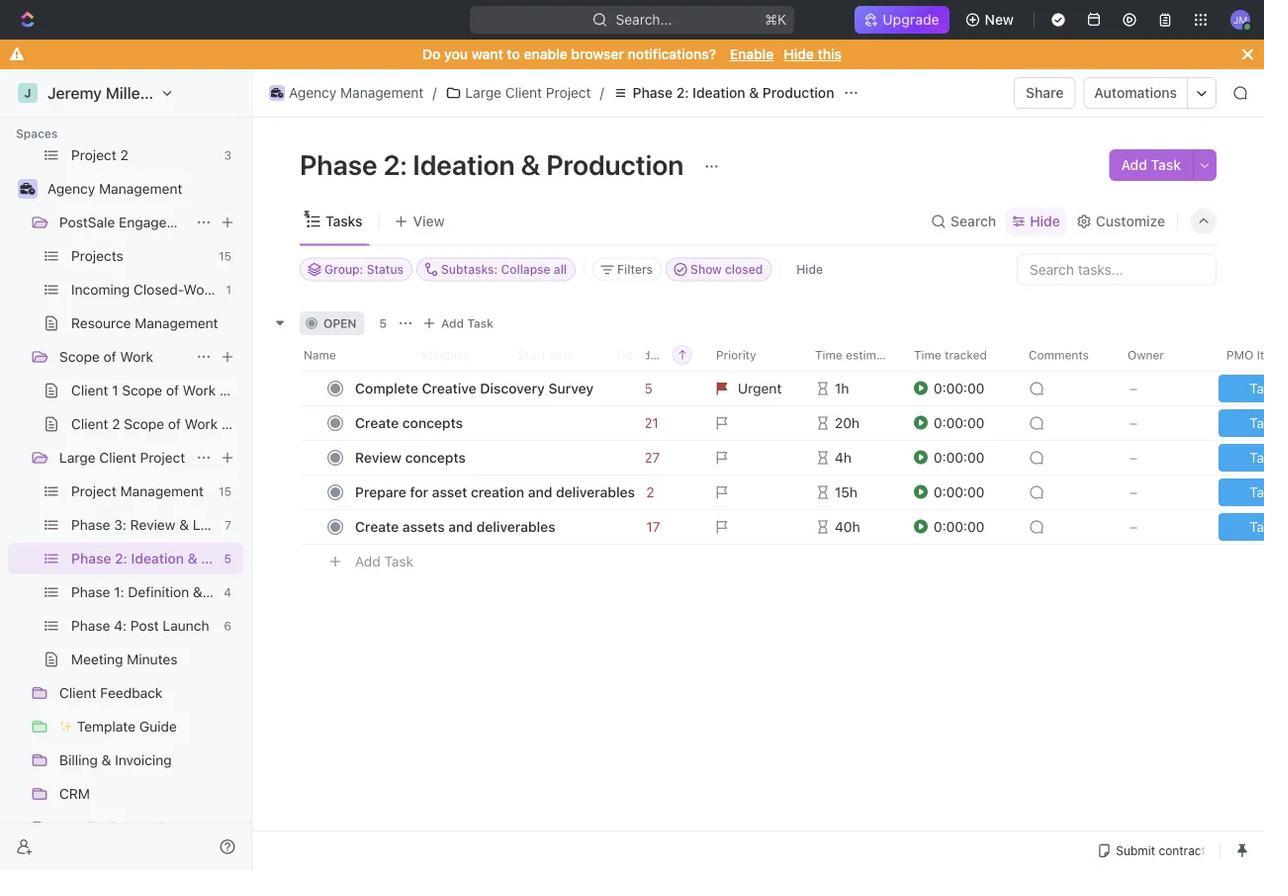 Task type: describe. For each thing, give the bounding box(es) containing it.
1 horizontal spatial add
[[441, 316, 464, 330]]

filters button
[[593, 258, 662, 282]]

search button
[[925, 208, 1003, 236]]

0 vertical spatial hide
[[784, 46, 814, 62]]

time tracked
[[914, 348, 988, 362]]

20h
[[835, 415, 860, 431]]

meeting minutes link
[[71, 644, 239, 676]]

creative
[[422, 380, 477, 396]]

3 0:00:00 button from the top
[[914, 440, 1017, 476]]

urgent button
[[705, 371, 804, 406]]

management down do
[[340, 85, 424, 101]]

– for 15h
[[1130, 484, 1138, 500]]

1 horizontal spatial 1
[[226, 283, 232, 297]]

ta button for 40h
[[1215, 509, 1265, 545]]

client 1 scope of work docs link
[[71, 375, 252, 407]]

automations button
[[1085, 78, 1188, 108]]

resource management
[[71, 315, 218, 332]]

3 ta button from the top
[[1215, 440, 1265, 476]]

of for 2
[[168, 416, 181, 432]]

deals
[[216, 282, 252, 298]]

tree containing project 2
[[8, 5, 282, 871]]

4h
[[835, 449, 852, 466]]

& inside phase 3: review & launch link
[[179, 517, 189, 533]]

1h
[[835, 380, 850, 396]]

phase 4: post launch link
[[71, 611, 216, 642]]

1 vertical spatial launch
[[163, 618, 209, 634]]

20h button
[[804, 405, 903, 441]]

billing
[[59, 753, 98, 769]]

1 vertical spatial agency management link
[[48, 173, 239, 205]]

2 horizontal spatial task
[[1152, 157, 1182, 173]]

0 vertical spatial large client project link
[[441, 81, 596, 105]]

enable
[[730, 46, 774, 62]]

incoming closed-won deals
[[71, 282, 252, 298]]

estimate
[[846, 348, 894, 362]]

postsale engagements
[[59, 214, 206, 231]]

customize button
[[1071, 208, 1172, 236]]

won
[[184, 282, 212, 298]]

survey
[[549, 380, 594, 396]]

closed
[[725, 263, 763, 277]]

40h
[[835, 519, 861, 535]]

assets
[[403, 519, 445, 535]]

time tracked button
[[903, 339, 1017, 371]]

ta for 1h
[[1250, 380, 1265, 396]]

tracked
[[945, 348, 988, 362]]

owner button
[[1116, 339, 1215, 371]]

view
[[413, 213, 445, 230]]

0:00:00 for 20h
[[934, 415, 985, 431]]

show
[[691, 263, 722, 277]]

7
[[225, 519, 232, 532]]

ta for 40h
[[1250, 519, 1265, 535]]

want
[[472, 46, 504, 62]]

incoming
[[71, 282, 130, 298]]

0:00:00 button for 1h
[[914, 371, 1017, 406]]

agency inside sidebar navigation
[[48, 181, 95, 197]]

✨ template guide
[[59, 719, 177, 735]]

scope of work link
[[59, 341, 188, 373]]

resource management link
[[71, 308, 239, 339]]

2 horizontal spatial ideation
[[693, 85, 746, 101]]

ideation inside sidebar navigation
[[131, 551, 184, 567]]

scope for 1
[[122, 383, 162, 399]]

create concepts link
[[350, 409, 642, 437]]

phase up tasks
[[300, 148, 378, 181]]

j
[[24, 86, 31, 100]]

time estimate button
[[804, 339, 903, 371]]

management for 'project management' link
[[120, 483, 204, 500]]

0 vertical spatial deliverables
[[556, 484, 635, 500]]

upgrade
[[883, 11, 940, 28]]

phase 1: definition & onboarding
[[71, 584, 282, 601]]

postsale engagements link
[[59, 207, 206, 239]]

client feedback
[[59, 685, 163, 702]]

for
[[410, 484, 429, 500]]

enable
[[524, 46, 568, 62]]

urgent
[[738, 380, 782, 396]]

1 horizontal spatial task
[[467, 316, 494, 330]]

scope for 2
[[124, 416, 164, 432]]

it
[[1258, 348, 1265, 362]]

phase 2: ideation & production link inside sidebar navigation
[[71, 543, 273, 575]]

time estimate
[[815, 348, 894, 362]]

new button
[[958, 4, 1026, 36]]

0 vertical spatial production
[[763, 85, 835, 101]]

0 vertical spatial add task button
[[1110, 149, 1194, 181]]

– for 40h
[[1130, 519, 1138, 535]]

client feedback link
[[59, 678, 239, 710]]

0 horizontal spatial add task
[[355, 553, 414, 570]]

phase 2: ideation & production inside "link"
[[633, 85, 835, 101]]

view button
[[387, 208, 452, 236]]

4
[[224, 586, 232, 600]]

discovery
[[480, 380, 545, 396]]

0 horizontal spatial deliverables
[[477, 519, 556, 535]]

– for 1h
[[1130, 380, 1138, 396]]

2 vertical spatial task
[[385, 553, 414, 570]]

3:
[[114, 517, 127, 533]]

guide
[[139, 719, 177, 735]]

asset
[[432, 484, 467, 500]]

client 1 scope of work docs
[[71, 383, 252, 399]]

– button for 1h
[[1117, 371, 1215, 406]]

1 horizontal spatial ideation
[[413, 148, 515, 181]]

1:
[[114, 584, 124, 601]]

1 horizontal spatial large
[[465, 85, 502, 101]]

share button
[[1015, 77, 1076, 109]]

1 horizontal spatial agency
[[289, 85, 337, 101]]

1 horizontal spatial production
[[547, 148, 684, 181]]

concepts for review concepts
[[405, 449, 466, 466]]

pmo
[[1227, 348, 1254, 362]]

business time image
[[271, 88, 283, 98]]

phase 3: review & launch link
[[71, 510, 239, 541]]

client 2 scope of work docs
[[71, 416, 254, 432]]

jeremy
[[48, 84, 102, 102]]

comments button
[[1017, 339, 1116, 371]]

project down enable
[[546, 85, 591, 101]]

& inside billing & invoicing link
[[102, 753, 111, 769]]

due date button
[[606, 339, 705, 371]]

review concepts link
[[350, 443, 642, 472]]

engagements
[[119, 214, 206, 231]]

✨
[[59, 719, 73, 735]]

2 vertical spatial add task button
[[346, 550, 422, 574]]

3 ta from the top
[[1250, 449, 1265, 466]]

hide button
[[789, 258, 831, 282]]

add for bottom add task button
[[355, 553, 381, 570]]

2 horizontal spatial add task
[[1122, 157, 1182, 173]]

project 2 link
[[71, 140, 216, 171]]

tasks
[[326, 213, 363, 230]]

2 for project
[[120, 147, 128, 163]]

0 horizontal spatial large client project link
[[59, 442, 188, 474]]

name button
[[300, 339, 646, 371]]

2 / from the left
[[600, 85, 604, 101]]

hide inside button
[[797, 263, 823, 277]]

phase 3: review & launch
[[71, 517, 239, 533]]

0 vertical spatial scope
[[59, 349, 100, 365]]

jm
[[1234, 14, 1248, 25]]

complete
[[355, 380, 419, 396]]

15 for project management
[[219, 485, 232, 499]]

ta button for 20h
[[1215, 405, 1265, 441]]

– for 20h
[[1130, 415, 1138, 431]]

1h button
[[804, 371, 903, 406]]

phase 4: post launch
[[71, 618, 209, 634]]



Task type: locate. For each thing, give the bounding box(es) containing it.
1 horizontal spatial agency management link
[[264, 81, 429, 105]]

4 – button from the top
[[1117, 475, 1215, 510]]

4:
[[114, 618, 127, 634]]

phase 2: ideation & production down enable
[[633, 85, 835, 101]]

0 vertical spatial of
[[104, 349, 116, 365]]

0 vertical spatial work
[[120, 349, 153, 365]]

project up 3:
[[71, 483, 117, 500]]

phase down notifications?
[[633, 85, 673, 101]]

1 horizontal spatial projects
[[139, 820, 191, 836]]

1 15 from the top
[[219, 249, 232, 263]]

agency
[[289, 85, 337, 101], [48, 181, 95, 197]]

of down client 1 scope of work docs link
[[168, 416, 181, 432]]

4 0:00:00 from the top
[[934, 484, 985, 500]]

all
[[554, 263, 567, 277]]

review up prepare
[[355, 449, 402, 466]]

1 vertical spatial of
[[166, 383, 179, 399]]

of up client 2 scope of work docs
[[166, 383, 179, 399]]

0 horizontal spatial and
[[449, 519, 473, 535]]

1 vertical spatial phase 2: ideation & production link
[[71, 543, 273, 575]]

1 vertical spatial agency management
[[48, 181, 182, 197]]

1 ta button from the top
[[1215, 371, 1265, 406]]

meeting minutes
[[71, 652, 178, 668]]

2 vertical spatial work
[[185, 416, 218, 432]]

projects inside 'link'
[[71, 248, 123, 264]]

&
[[749, 85, 759, 101], [521, 148, 541, 181], [179, 517, 189, 533], [188, 551, 198, 567], [193, 584, 203, 601], [102, 753, 111, 769]]

show closed
[[691, 263, 763, 277]]

2 down miller's
[[120, 147, 128, 163]]

project down jeremy
[[71, 147, 117, 163]]

add up customize
[[1122, 157, 1148, 173]]

work for 1
[[183, 383, 216, 399]]

3 0:00:00 from the top
[[934, 449, 985, 466]]

0:00:00 button for 20h
[[914, 405, 1017, 441]]

0 horizontal spatial 1
[[112, 383, 118, 399]]

management inside resource management link
[[135, 315, 218, 332]]

agency management right business time image on the left top of page
[[289, 85, 424, 101]]

0 vertical spatial agency management link
[[264, 81, 429, 105]]

1 vertical spatial 2
[[112, 416, 120, 432]]

phase 2: ideation & production up phase 1: definition & onboarding
[[71, 551, 273, 567]]

0 vertical spatial add task
[[1122, 157, 1182, 173]]

scope of work
[[59, 349, 153, 365]]

priority button
[[705, 339, 804, 371]]

2 horizontal spatial 2:
[[677, 85, 689, 101]]

1 0:00:00 from the top
[[934, 380, 985, 396]]

2: down 3:
[[115, 551, 128, 567]]

docs up client 2 scope of work docs
[[220, 383, 252, 399]]

meeting
[[71, 652, 123, 668]]

1 horizontal spatial 5
[[379, 316, 387, 330]]

phase 2: ideation & production inside sidebar navigation
[[71, 551, 273, 567]]

date
[[643, 348, 668, 362]]

40h button
[[804, 509, 903, 545]]

phase 2: ideation & production link up phase 1: definition & onboarding
[[71, 543, 273, 575]]

task up name dropdown button at the top of the page
[[467, 316, 494, 330]]

0 vertical spatial large
[[465, 85, 502, 101]]

large client project down to
[[465, 85, 591, 101]]

projects up incoming at the top left of the page
[[71, 248, 123, 264]]

hide left this
[[784, 46, 814, 62]]

management for resource management link
[[135, 315, 218, 332]]

work
[[120, 349, 153, 365], [183, 383, 216, 399], [185, 416, 218, 432]]

miller's
[[106, 84, 159, 102]]

0 vertical spatial agency
[[289, 85, 337, 101]]

time up 1h
[[815, 348, 843, 362]]

project management link
[[71, 476, 211, 508]]

feedback
[[100, 685, 163, 702]]

1 horizontal spatial large client project
[[465, 85, 591, 101]]

15 for projects
[[219, 249, 232, 263]]

– button for 20h
[[1117, 405, 1215, 441]]

& inside phase 1: definition & onboarding link
[[193, 584, 203, 601]]

definition
[[128, 584, 189, 601]]

ideation
[[693, 85, 746, 101], [413, 148, 515, 181], [131, 551, 184, 567]]

0:00:00 for 40h
[[934, 519, 985, 535]]

2 ta button from the top
[[1215, 405, 1265, 441]]

1 create from the top
[[355, 415, 399, 431]]

phase down phase 3: review & launch link on the left of page
[[71, 551, 111, 567]]

time for time estimate
[[815, 348, 843, 362]]

prepare for asset creation and deliverables
[[355, 484, 635, 500]]

crm link
[[59, 779, 239, 811]]

of
[[104, 349, 116, 365], [166, 383, 179, 399], [168, 416, 181, 432]]

1 vertical spatial 1
[[112, 383, 118, 399]]

concepts up asset
[[405, 449, 466, 466]]

work for 2
[[185, 416, 218, 432]]

and down asset
[[449, 519, 473, 535]]

add task button up name dropdown button at the top of the page
[[418, 311, 502, 335]]

1 vertical spatial review
[[130, 517, 176, 533]]

2 time from the left
[[914, 348, 942, 362]]

0 vertical spatial and
[[528, 484, 553, 500]]

priority
[[717, 348, 757, 362]]

0 vertical spatial phase 2: ideation & production link
[[608, 81, 840, 105]]

1 vertical spatial projects
[[139, 820, 191, 836]]

5 right open
[[379, 316, 387, 330]]

5 – button from the top
[[1117, 509, 1215, 545]]

1 vertical spatial scope
[[122, 383, 162, 399]]

create down prepare
[[355, 519, 399, 535]]

Search tasks... text field
[[1018, 255, 1216, 285]]

2 vertical spatial add task
[[355, 553, 414, 570]]

you
[[444, 46, 468, 62]]

task
[[1152, 157, 1182, 173], [467, 316, 494, 330], [385, 553, 414, 570]]

production inside sidebar navigation
[[201, 551, 273, 567]]

6
[[224, 620, 232, 633]]

filters
[[618, 263, 653, 277]]

1 vertical spatial add task
[[441, 316, 494, 330]]

2 for client
[[112, 416, 120, 432]]

minutes
[[127, 652, 178, 668]]

0 vertical spatial 5
[[379, 316, 387, 330]]

work down resource management
[[120, 349, 153, 365]]

– button for 40h
[[1117, 509, 1215, 545]]

management inside 'project management' link
[[120, 483, 204, 500]]

scope down scope of work link
[[122, 383, 162, 399]]

5 0:00:00 button from the top
[[914, 509, 1017, 545]]

task up customize
[[1152, 157, 1182, 173]]

0 horizontal spatial /
[[433, 85, 437, 101]]

0:00:00 for 15h
[[934, 484, 985, 500]]

phase 2: ideation & production link down enable
[[608, 81, 840, 105]]

agency management link down do
[[264, 81, 429, 105]]

large client project inside sidebar navigation
[[59, 450, 185, 466]]

hide right closed
[[797, 263, 823, 277]]

create down complete
[[355, 415, 399, 431]]

pmo it
[[1227, 348, 1265, 362]]

0 vertical spatial review
[[355, 449, 402, 466]]

management up phase 3: review & launch
[[120, 483, 204, 500]]

15h button
[[804, 475, 903, 510]]

4 ta button from the top
[[1215, 475, 1265, 510]]

0:00:00 button for 40h
[[914, 509, 1017, 545]]

work up client 2 scope of work docs
[[183, 383, 216, 399]]

group: status
[[325, 263, 404, 277]]

agency management inside sidebar navigation
[[48, 181, 182, 197]]

2 vertical spatial production
[[201, 551, 273, 567]]

2 down client 1 scope of work docs link
[[112, 416, 120, 432]]

time left the tracked
[[914, 348, 942, 362]]

add task up name dropdown button at the top of the page
[[441, 316, 494, 330]]

concepts for create concepts
[[403, 415, 463, 431]]

0 horizontal spatial agency management
[[48, 181, 182, 197]]

0 horizontal spatial add
[[355, 553, 381, 570]]

phase for 7
[[71, 517, 110, 533]]

automations
[[1095, 85, 1178, 101]]

2 15 from the top
[[219, 485, 232, 499]]

0 vertical spatial create
[[355, 415, 399, 431]]

time inside dropdown button
[[914, 348, 942, 362]]

scope down resource
[[59, 349, 100, 365]]

2 0:00:00 button from the top
[[914, 405, 1017, 441]]

business time image
[[20, 183, 35, 195]]

hide inside dropdown button
[[1030, 213, 1061, 230]]

add task up customize
[[1122, 157, 1182, 173]]

review concepts
[[355, 449, 466, 466]]

2 create from the top
[[355, 519, 399, 535]]

1 0:00:00 button from the top
[[914, 371, 1017, 406]]

2 – button from the top
[[1117, 405, 1215, 441]]

agency management
[[289, 85, 424, 101], [48, 181, 182, 197]]

projects down crm link
[[139, 820, 191, 836]]

phase for 6
[[71, 618, 110, 634]]

1 – from the top
[[1130, 380, 1138, 396]]

2: down notifications?
[[677, 85, 689, 101]]

invoicing
[[115, 753, 172, 769]]

1 vertical spatial work
[[183, 383, 216, 399]]

0 vertical spatial docs
[[220, 383, 252, 399]]

1 vertical spatial docs
[[222, 416, 254, 432]]

work down client 1 scope of work docs link
[[185, 416, 218, 432]]

0 vertical spatial agency management
[[289, 85, 424, 101]]

management down incoming closed-won deals link
[[135, 315, 218, 332]]

2: up view dropdown button
[[384, 148, 407, 181]]

deliverables right the creation
[[556, 484, 635, 500]]

1 horizontal spatial 2:
[[384, 148, 407, 181]]

1 down scope of work link
[[112, 383, 118, 399]]

2 vertical spatial of
[[168, 416, 181, 432]]

docs for client 1 scope of work docs
[[220, 383, 252, 399]]

0 vertical spatial launch
[[193, 517, 239, 533]]

2
[[120, 147, 128, 163], [112, 416, 120, 432]]

1 vertical spatial 5
[[224, 552, 232, 566]]

1 right "won"
[[226, 283, 232, 297]]

large inside sidebar navigation
[[59, 450, 96, 466]]

due
[[618, 348, 640, 362]]

client inside 'link'
[[59, 685, 96, 702]]

create inside "link"
[[355, 519, 399, 535]]

agency management link
[[264, 81, 429, 105], [48, 173, 239, 205]]

1 vertical spatial hide
[[1030, 213, 1061, 230]]

time for time tracked
[[914, 348, 942, 362]]

comments
[[1029, 348, 1090, 362]]

postsale
[[59, 214, 115, 231]]

phase left 3:
[[71, 517, 110, 533]]

create
[[355, 415, 399, 431], [355, 519, 399, 535]]

4 ta from the top
[[1250, 484, 1265, 500]]

2 horizontal spatial production
[[763, 85, 835, 101]]

add task button down assets
[[346, 550, 422, 574]]

large up project management
[[59, 450, 96, 466]]

small client projects link
[[59, 813, 239, 844]]

projects link
[[71, 240, 211, 272]]

phase left 4: on the bottom
[[71, 618, 110, 634]]

1 horizontal spatial add task
[[441, 316, 494, 330]]

create assets and deliverables link
[[350, 513, 642, 541]]

add task down assets
[[355, 553, 414, 570]]

phase for 4
[[71, 584, 110, 601]]

1 vertical spatial ideation
[[413, 148, 515, 181]]

5 ta from the top
[[1250, 519, 1265, 535]]

agency management down project 2
[[48, 181, 182, 197]]

1 / from the left
[[433, 85, 437, 101]]

ideation down enable
[[693, 85, 746, 101]]

1 – button from the top
[[1117, 371, 1215, 406]]

– button for 15h
[[1117, 475, 1215, 510]]

scope down client 1 scope of work docs link
[[124, 416, 164, 432]]

2 0:00:00 from the top
[[934, 415, 985, 431]]

1 vertical spatial 2:
[[384, 148, 407, 181]]

docs for client 2 scope of work docs
[[222, 416, 254, 432]]

prepare
[[355, 484, 407, 500]]

phase 1: definition & onboarding link
[[71, 577, 282, 609]]

phase 2: ideation & production
[[633, 85, 835, 101], [300, 148, 690, 181], [71, 551, 273, 567]]

1 horizontal spatial /
[[600, 85, 604, 101]]

0:00:00 button
[[914, 371, 1017, 406], [914, 405, 1017, 441], [914, 440, 1017, 476], [914, 475, 1017, 510], [914, 509, 1017, 545]]

4 – from the top
[[1130, 484, 1138, 500]]

onboarding
[[206, 584, 282, 601]]

0 horizontal spatial review
[[130, 517, 176, 533]]

1 vertical spatial add task button
[[418, 311, 502, 335]]

docs
[[220, 383, 252, 399], [222, 416, 254, 432]]

project 2
[[71, 147, 128, 163]]

1 vertical spatial agency
[[48, 181, 95, 197]]

5 up "4" at bottom
[[224, 552, 232, 566]]

2 vertical spatial scope
[[124, 416, 164, 432]]

/ down browser
[[600, 85, 604, 101]]

0 horizontal spatial projects
[[71, 248, 123, 264]]

5 ta button from the top
[[1215, 509, 1265, 545]]

0:00:00
[[934, 380, 985, 396], [934, 415, 985, 431], [934, 449, 985, 466], [934, 484, 985, 500], [934, 519, 985, 535]]

large client project up project management
[[59, 450, 185, 466]]

launch
[[193, 517, 239, 533], [163, 618, 209, 634]]

1 vertical spatial 15
[[219, 485, 232, 499]]

1 vertical spatial large
[[59, 450, 96, 466]]

this
[[818, 46, 842, 62]]

agency up postsale
[[48, 181, 95, 197]]

add up name dropdown button at the top of the page
[[441, 316, 464, 330]]

customize
[[1096, 213, 1166, 230]]

5 inside tree
[[224, 552, 232, 566]]

create for create concepts
[[355, 415, 399, 431]]

2 vertical spatial ideation
[[131, 551, 184, 567]]

add
[[1122, 157, 1148, 173], [441, 316, 464, 330], [355, 553, 381, 570]]

2 vertical spatial hide
[[797, 263, 823, 277]]

deliverables down the creation
[[477, 519, 556, 535]]

add down prepare
[[355, 553, 381, 570]]

concepts down creative on the top left of page
[[403, 415, 463, 431]]

0 vertical spatial add
[[1122, 157, 1148, 173]]

4 0:00:00 button from the top
[[914, 475, 1017, 510]]

task down assets
[[385, 553, 414, 570]]

0:00:00 button for 15h
[[914, 475, 1017, 510]]

5 0:00:00 from the top
[[934, 519, 985, 535]]

0 vertical spatial 15
[[219, 249, 232, 263]]

hide button
[[1007, 208, 1067, 236]]

review inside tree
[[130, 517, 176, 533]]

2 ta from the top
[[1250, 415, 1265, 431]]

small
[[59, 820, 94, 836]]

15h
[[835, 484, 858, 500]]

0 horizontal spatial agency
[[48, 181, 95, 197]]

2: inside sidebar navigation
[[115, 551, 128, 567]]

1 horizontal spatial deliverables
[[556, 484, 635, 500]]

time
[[815, 348, 843, 362], [914, 348, 942, 362]]

3 – from the top
[[1130, 449, 1138, 466]]

1 vertical spatial and
[[449, 519, 473, 535]]

prepare for asset creation and deliverables link
[[350, 478, 642, 507]]

launch up "4" at bottom
[[193, 517, 239, 533]]

hide right search
[[1030, 213, 1061, 230]]

0 horizontal spatial task
[[385, 553, 414, 570]]

ta for 15h
[[1250, 484, 1265, 500]]

ideation down phase 3: review & launch link on the left of page
[[131, 551, 184, 567]]

1 vertical spatial production
[[547, 148, 684, 181]]

review
[[355, 449, 402, 466], [130, 517, 176, 533]]

0 horizontal spatial agency management link
[[48, 173, 239, 205]]

0 horizontal spatial 2:
[[115, 551, 128, 567]]

0:00:00 for 1h
[[934, 380, 985, 396]]

1 time from the left
[[815, 348, 843, 362]]

agency right business time image on the left top of page
[[289, 85, 337, 101]]

15 up 7
[[219, 485, 232, 499]]

sidebar navigation
[[0, 5, 282, 871]]

1 horizontal spatial phase 2: ideation & production link
[[608, 81, 840, 105]]

1 horizontal spatial time
[[914, 348, 942, 362]]

ta for 20h
[[1250, 415, 1265, 431]]

complete creative discovery survey link
[[350, 374, 642, 403]]

0 vertical spatial concepts
[[403, 415, 463, 431]]

ta button for 1h
[[1215, 371, 1265, 406]]

create concepts
[[355, 415, 463, 431]]

15 up deals
[[219, 249, 232, 263]]

time inside dropdown button
[[815, 348, 843, 362]]

2 vertical spatial phase 2: ideation & production
[[71, 551, 273, 567]]

review right 3:
[[130, 517, 176, 533]]

2 vertical spatial 2:
[[115, 551, 128, 567]]

large client project link up project management
[[59, 442, 188, 474]]

1 vertical spatial large client project link
[[59, 442, 188, 474]]

1 vertical spatial deliverables
[[477, 519, 556, 535]]

management for bottommost agency management link
[[99, 181, 182, 197]]

phase 2: ideation & production up 'view'
[[300, 148, 690, 181]]

1 vertical spatial task
[[467, 316, 494, 330]]

4h button
[[804, 440, 903, 476]]

0 horizontal spatial 5
[[224, 552, 232, 566]]

add for the topmost add task button
[[1122, 157, 1148, 173]]

1 ta from the top
[[1250, 380, 1265, 396]]

tree
[[8, 5, 282, 871]]

ideation up 'view'
[[413, 148, 515, 181]]

1 vertical spatial create
[[355, 519, 399, 535]]

3 – button from the top
[[1117, 440, 1215, 476]]

0 vertical spatial 2
[[120, 147, 128, 163]]

template
[[77, 719, 136, 735]]

2 horizontal spatial add
[[1122, 157, 1148, 173]]

0 vertical spatial 2:
[[677, 85, 689, 101]]

1 vertical spatial concepts
[[405, 449, 466, 466]]

1 horizontal spatial review
[[355, 449, 402, 466]]

create for create assets and deliverables
[[355, 519, 399, 535]]

large down want
[[465, 85, 502, 101]]

docs down client 1 scope of work docs link
[[222, 416, 254, 432]]

management down project 2 link
[[99, 181, 182, 197]]

project down client 2 scope of work docs link
[[140, 450, 185, 466]]

1 vertical spatial add
[[441, 316, 464, 330]]

0 vertical spatial task
[[1152, 157, 1182, 173]]

5 – from the top
[[1130, 519, 1138, 535]]

1 horizontal spatial and
[[528, 484, 553, 500]]

and right the creation
[[528, 484, 553, 500]]

creation
[[471, 484, 525, 500]]

view button
[[387, 198, 452, 245]]

agency management link down project 2 link
[[48, 173, 239, 205]]

phase for 5
[[71, 551, 111, 567]]

search
[[951, 213, 997, 230]]

phase left 1:
[[71, 584, 110, 601]]

of for 1
[[166, 383, 179, 399]]

workspace
[[163, 84, 245, 102]]

large client project link down to
[[441, 81, 596, 105]]

0 vertical spatial phase 2: ideation & production
[[633, 85, 835, 101]]

1 vertical spatial phase 2: ideation & production
[[300, 148, 690, 181]]

add task button up customize
[[1110, 149, 1194, 181]]

launch down phase 1: definition & onboarding link
[[163, 618, 209, 634]]

/ down do
[[433, 85, 437, 101]]

of down resource
[[104, 349, 116, 365]]

tara shultz's workspace, , element
[[18, 83, 38, 103]]

ta button for 15h
[[1215, 475, 1265, 510]]

2 – from the top
[[1130, 415, 1138, 431]]



Task type: vqa. For each thing, say whether or not it's contained in the screenshot.


